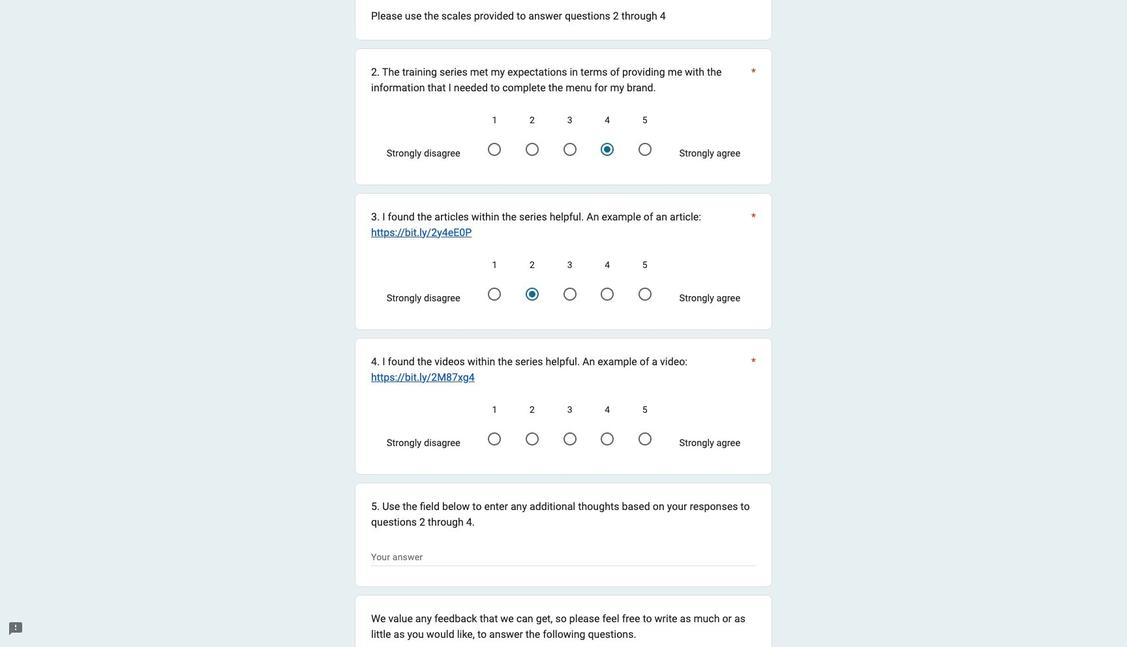 Task type: locate. For each thing, give the bounding box(es) containing it.
heading
[[371, 8, 756, 24], [371, 64, 756, 96], [371, 209, 756, 241], [371, 354, 756, 386], [371, 611, 756, 643]]

0 vertical spatial 4 image
[[605, 146, 611, 153]]

2 vertical spatial 4 image
[[601, 433, 614, 446]]

0 vertical spatial 2 image
[[526, 143, 539, 156]]

5 image
[[639, 143, 652, 156], [639, 433, 652, 446]]

1 vertical spatial 1 radio
[[482, 281, 508, 307]]

2 1 radio from the top
[[482, 281, 508, 307]]

2 heading from the top
[[371, 64, 756, 96]]

2 5 image from the top
[[639, 433, 652, 446]]

2 radio left 3 icon
[[520, 426, 546, 452]]

2 radio
[[520, 281, 546, 307], [520, 426, 546, 452]]

1 image for 1st 3 image from the top of the page
[[488, 143, 502, 156]]

2 2 image from the top
[[526, 433, 539, 446]]

1 vertical spatial 2 radio
[[520, 426, 546, 452]]

1 vertical spatial 4 radio
[[595, 426, 621, 452]]

4 radio
[[595, 136, 621, 162]]

2 2 radio from the top
[[520, 426, 546, 452]]

3 radio
[[557, 136, 583, 162], [557, 426, 583, 452]]

2 5 radio from the top
[[632, 281, 658, 307]]

2 3 radio from the top
[[557, 426, 583, 452]]

4 image inside option
[[605, 146, 611, 153]]

4 radio
[[595, 281, 621, 307], [595, 426, 621, 452]]

2 image inside option
[[526, 143, 539, 156]]

4 radio for 3 radio for 1 icon 2 radio
[[595, 426, 621, 452]]

1 4 radio from the top
[[595, 281, 621, 307]]

3 image right 2 option
[[564, 143, 577, 156]]

1 2 image from the top
[[526, 143, 539, 156]]

0 vertical spatial required question element
[[749, 64, 756, 96]]

0 vertical spatial 2 radio
[[520, 281, 546, 307]]

1 2 radio from the top
[[520, 281, 546, 307]]

1 vertical spatial 3 image
[[564, 288, 577, 301]]

1 radio left 2 image in the top of the page
[[482, 281, 508, 307]]

1 vertical spatial 3 radio
[[557, 426, 583, 452]]

3 radio for 2 option
[[557, 136, 583, 162]]

5 heading from the top
[[371, 611, 756, 643]]

1 vertical spatial required question element
[[749, 209, 756, 241]]

1 radio
[[482, 136, 508, 162], [482, 281, 508, 307]]

heading for 3 option
[[371, 209, 756, 241]]

1 required question element from the top
[[749, 64, 756, 96]]

2 1 image from the top
[[488, 288, 502, 301]]

2 radio left 3 option
[[520, 281, 546, 307]]

0 vertical spatial 1 image
[[488, 143, 502, 156]]

0 vertical spatial 3 image
[[564, 143, 577, 156]]

required question element for 3 image within the option
[[749, 209, 756, 241]]

1 1 image from the top
[[488, 143, 502, 156]]

2 image inside radio
[[526, 433, 539, 446]]

2 vertical spatial required question element
[[749, 354, 756, 386]]

1 image left 2 image in the top of the page
[[488, 288, 502, 301]]

1 image
[[488, 143, 502, 156], [488, 288, 502, 301]]

4 image
[[605, 146, 611, 153], [601, 288, 614, 301], [601, 433, 614, 446]]

5 radio
[[632, 136, 658, 162], [632, 281, 658, 307]]

1 vertical spatial 5 image
[[639, 433, 652, 446]]

1 vertical spatial 5 radio
[[632, 281, 658, 307]]

list item
[[355, 0, 773, 40], [355, 595, 773, 647]]

4 radio left 5 radio
[[595, 426, 621, 452]]

0 vertical spatial list item
[[355, 0, 773, 40]]

2 image for 1 icon 2 radio
[[526, 433, 539, 446]]

0 vertical spatial 5 radio
[[632, 136, 658, 162]]

2 radio for 1 image associated with 3 image within the option
[[520, 281, 546, 307]]

1 vertical spatial list item
[[355, 595, 773, 647]]

5 radio for 4 option
[[632, 136, 658, 162]]

1 radio for 2 option
[[482, 136, 508, 162]]

None text field
[[371, 550, 756, 566]]

2 required question element from the top
[[749, 209, 756, 241]]

1 5 image from the top
[[639, 143, 652, 156]]

1 heading from the top
[[371, 8, 756, 24]]

4 image for 4 option
[[605, 146, 611, 153]]

5 image inside radio
[[639, 433, 652, 446]]

1 vertical spatial 1 image
[[488, 288, 502, 301]]

1 radio left 2 option
[[482, 136, 508, 162]]

4 radio right 3 option
[[595, 281, 621, 307]]

1 image
[[488, 433, 502, 446]]

4 heading from the top
[[371, 354, 756, 386]]

0 vertical spatial 5 image
[[639, 143, 652, 156]]

2 list item from the top
[[355, 595, 773, 647]]

required question element
[[749, 64, 756, 96], [749, 209, 756, 241], [749, 354, 756, 386]]

1 5 radio from the top
[[632, 136, 658, 162]]

2 image
[[526, 143, 539, 156], [526, 433, 539, 446]]

4 radio for 3 option
[[595, 281, 621, 307]]

1 radio
[[482, 426, 508, 452]]

1 vertical spatial 4 image
[[601, 288, 614, 301]]

report a problem to google image
[[8, 621, 23, 637]]

3 image
[[564, 433, 577, 446]]

3 image
[[564, 143, 577, 156], [564, 288, 577, 301]]

3 required question element from the top
[[749, 354, 756, 386]]

heading for 3 radio for 1 icon 2 radio
[[371, 354, 756, 386]]

0 vertical spatial 1 radio
[[482, 136, 508, 162]]

1 3 radio from the top
[[557, 136, 583, 162]]

1 vertical spatial 2 image
[[526, 433, 539, 446]]

3 image right 2 image in the top of the page
[[564, 288, 577, 301]]

0 vertical spatial 4 radio
[[595, 281, 621, 307]]

2 4 radio from the top
[[595, 426, 621, 452]]

1 1 radio from the top
[[482, 136, 508, 162]]

2 image
[[529, 291, 536, 297]]

1 image left 2 option
[[488, 143, 502, 156]]

1 list item from the top
[[355, 0, 773, 40]]

3 heading from the top
[[371, 209, 756, 241]]

0 vertical spatial 3 radio
[[557, 136, 583, 162]]

2 3 image from the top
[[564, 288, 577, 301]]



Task type: describe. For each thing, give the bounding box(es) containing it.
2 image for 2 option
[[526, 143, 539, 156]]

1 3 image from the top
[[564, 143, 577, 156]]

required question element for 1st 3 image from the top of the page
[[749, 64, 756, 96]]

5 radio for 3 option's 4 radio
[[632, 281, 658, 307]]

3 radio
[[557, 281, 583, 307]]

5 image
[[639, 288, 652, 301]]

5 image for 3 icon
[[639, 433, 652, 446]]

heading for 3 radio corresponding to 2 option
[[371, 64, 756, 96]]

2 radio for 1 icon
[[520, 426, 546, 452]]

2 radio
[[520, 136, 546, 162]]

4 image for 3 radio for 1 icon 2 radio 4 radio
[[601, 433, 614, 446]]

4 image for 3 option's 4 radio
[[601, 288, 614, 301]]

5 image for 1st 3 image from the top of the page
[[639, 143, 652, 156]]

1 radio for 2 radio associated with 1 image associated with 3 image within the option
[[482, 281, 508, 307]]

5 radio
[[632, 426, 658, 452]]

3 image inside option
[[564, 288, 577, 301]]

required question element for 3 icon
[[749, 354, 756, 386]]

3 radio for 1 icon 2 radio
[[557, 426, 583, 452]]

1 image for 3 image within the option
[[488, 288, 502, 301]]



Task type: vqa. For each thing, say whether or not it's contained in the screenshot.
"Heading" associated with 2 icon
yes



